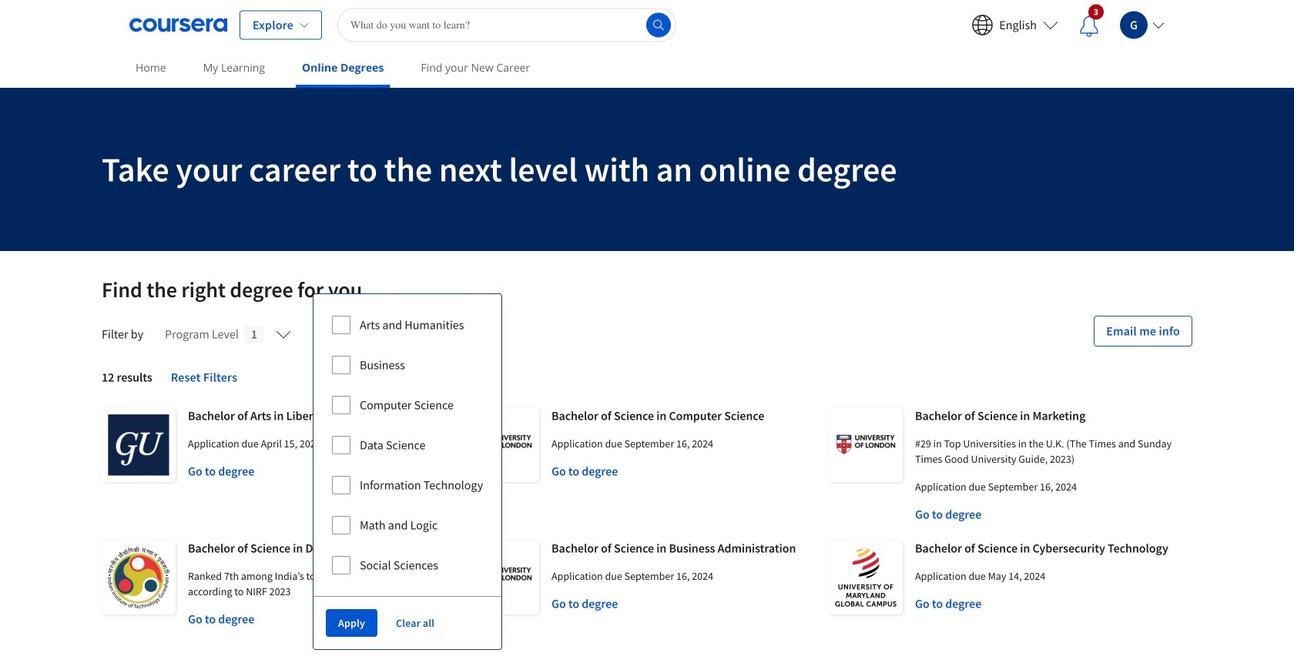 Task type: describe. For each thing, give the bounding box(es) containing it.
options list list box
[[314, 294, 502, 596]]

university of maryland global campus image
[[829, 541, 903, 615]]

coursera image
[[129, 13, 227, 37]]



Task type: locate. For each thing, give the bounding box(es) containing it.
university of london image
[[465, 408, 539, 482], [829, 408, 903, 482], [465, 541, 539, 615]]

indian institute of technology guwahati image
[[102, 541, 176, 615]]

None search field
[[337, 8, 677, 42]]

actions toolbar
[[314, 596, 502, 650]]

georgetown university image
[[102, 408, 176, 482]]



Task type: vqa. For each thing, say whether or not it's contained in the screenshot.
'Access'
no



